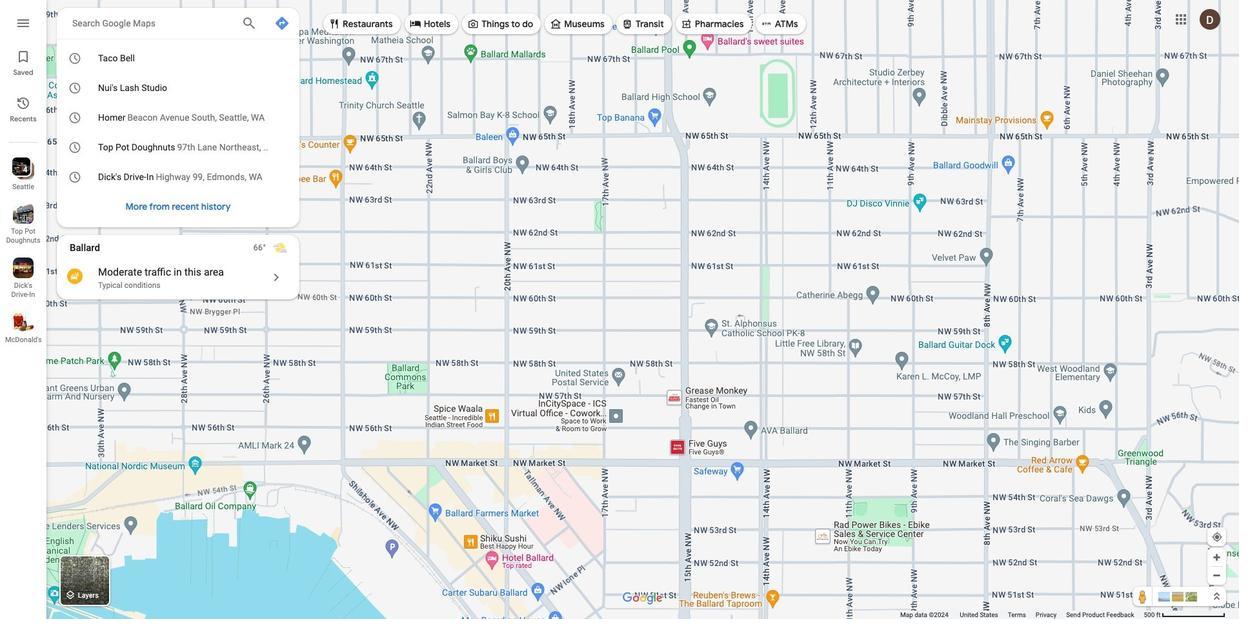 Task type: locate. For each thing, give the bounding box(es) containing it.
recently viewed image for first cell from the top of the suggestions grid
[[68, 51, 82, 65]]

mostly cloudy image
[[272, 240, 288, 256]]

recently viewed image
[[68, 51, 82, 65], [68, 81, 82, 95], [68, 111, 82, 124]]

2 recently viewed image from the top
[[68, 170, 82, 184]]

0 vertical spatial recently viewed image
[[68, 140, 82, 154]]

3 recently viewed image from the top
[[68, 111, 82, 124]]

recently viewed image for 3rd cell from the top of the suggestions grid
[[68, 111, 82, 124]]

1 recently viewed image from the top
[[68, 51, 82, 65]]

show your location image
[[1212, 531, 1223, 543]]

2 vertical spatial recently viewed image
[[68, 111, 82, 124]]

1 vertical spatial recently viewed image
[[68, 81, 82, 95]]

4 places element
[[14, 164, 27, 176]]

Search Google Maps field
[[72, 15, 231, 30]]

1 vertical spatial recently viewed image
[[68, 170, 82, 184]]

2 recently viewed image from the top
[[68, 81, 82, 95]]

zoom in image
[[1212, 553, 1222, 562]]

4 cell from the top
[[57, 137, 314, 158]]

list
[[0, 0, 46, 619]]

recently viewed image
[[68, 140, 82, 154], [68, 170, 82, 184]]

1 cell from the top
[[57, 48, 269, 69]]

cell
[[57, 48, 269, 69], [57, 77, 269, 99], [57, 107, 269, 128], [57, 137, 314, 158], [57, 167, 269, 188]]

none search field inside google maps element
[[57, 8, 314, 227]]

None search field
[[57, 8, 314, 227]]

3 cell from the top
[[57, 107, 269, 128]]

recently viewed image for 2nd cell from the top
[[68, 81, 82, 95]]

show street view coverage image
[[1133, 587, 1153, 606]]

recently viewed image for fifth cell from the top
[[68, 170, 82, 184]]

1 recently viewed image from the top
[[68, 140, 82, 154]]

0 vertical spatial recently viewed image
[[68, 51, 82, 65]]



Task type: vqa. For each thing, say whether or not it's contained in the screenshot.
top Recently viewed icon
yes



Task type: describe. For each thing, give the bounding box(es) containing it.
menu image
[[15, 15, 31, 31]]

google account: dirk hardpeck  
(dirkhardpeck65@gmail.com) image
[[1200, 9, 1221, 29]]

2 cell from the top
[[57, 77, 269, 99]]

recently viewed image for second cell from the bottom of the suggestions grid
[[68, 140, 82, 154]]

google maps element
[[0, 0, 1239, 619]]

suggestions grid
[[57, 39, 314, 227]]

zoom out image
[[1212, 571, 1222, 580]]

ballard weather group
[[253, 235, 300, 261]]

ballard region
[[57, 235, 300, 300]]

5 cell from the top
[[57, 167, 269, 188]]



